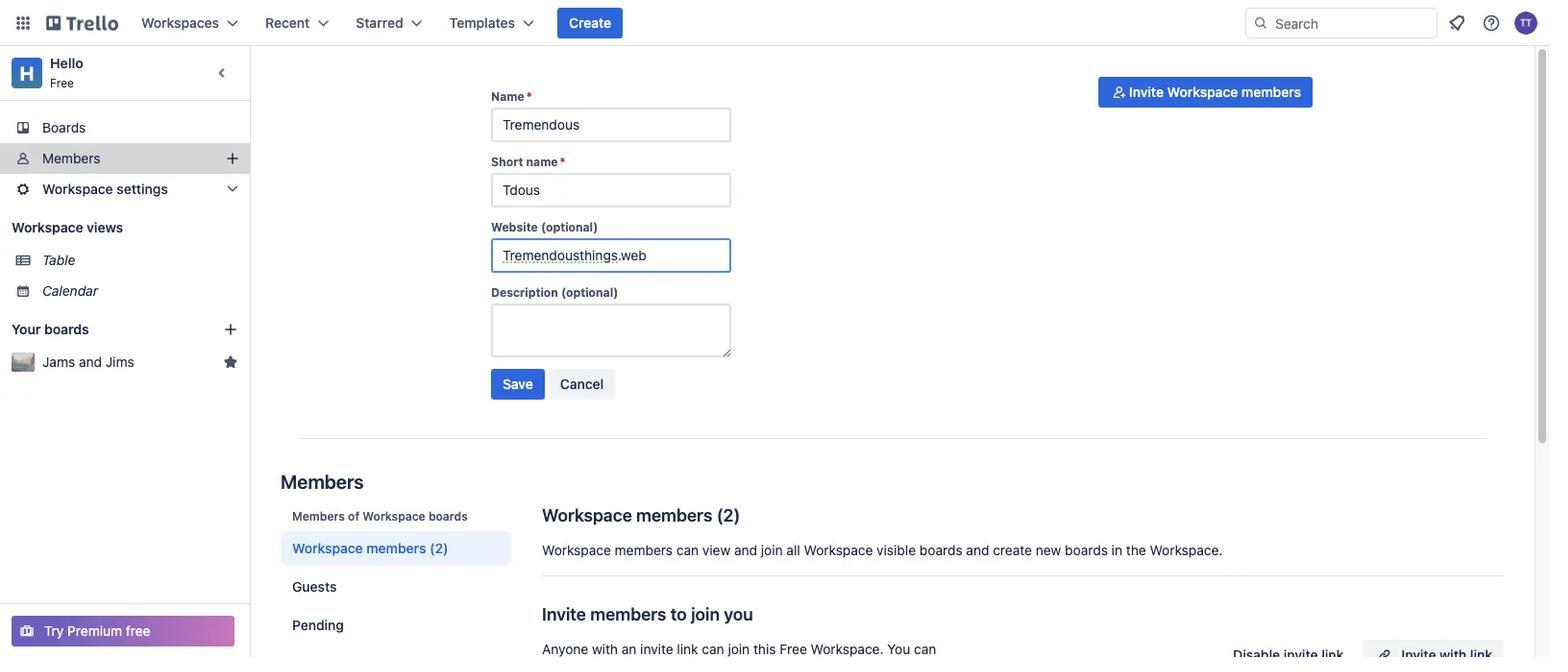 Task type: locate. For each thing, give the bounding box(es) containing it.
starred
[[356, 15, 403, 31]]

create
[[993, 543, 1032, 558]]

1 horizontal spatial workspace.
[[1150, 543, 1223, 558]]

save
[[503, 376, 533, 392]]

invite
[[1129, 84, 1164, 100], [542, 604, 586, 624]]

table link
[[42, 251, 238, 270]]

an
[[622, 642, 637, 658]]

workspace navigation collapse icon image
[[210, 60, 236, 87]]

to
[[671, 604, 687, 624]]

free down hello link
[[50, 76, 74, 89]]

workspace inside "button"
[[1168, 84, 1238, 100]]

None text field
[[491, 108, 732, 142]]

0 vertical spatial *
[[526, 89, 532, 103]]

members down "boards" at the top left
[[42, 150, 100, 166]]

name
[[526, 155, 558, 168]]

2 horizontal spatial join
[[761, 543, 783, 558]]

workspace. left you
[[811, 642, 884, 658]]

and
[[79, 354, 102, 370], [734, 543, 758, 558], [966, 543, 990, 558]]

join right to
[[691, 604, 720, 624]]

0 horizontal spatial workspace.
[[811, 642, 884, 658]]

0 horizontal spatial free
[[50, 76, 74, 89]]

join left all
[[761, 543, 783, 558]]

(optional)
[[541, 220, 598, 234], [561, 285, 618, 299]]

free right this
[[780, 642, 807, 658]]

try
[[44, 623, 64, 639]]

all
[[787, 543, 800, 558]]

can right link
[[702, 642, 724, 658]]

2
[[723, 505, 734, 525]]

(optional) right "description"
[[561, 285, 618, 299]]

link
[[677, 642, 698, 658]]

invite
[[640, 642, 674, 658]]

0 vertical spatial (optional)
[[541, 220, 598, 234]]

view
[[703, 543, 731, 558]]

workspace
[[1168, 84, 1238, 100], [42, 181, 113, 197], [12, 220, 83, 236], [542, 505, 632, 525], [363, 509, 426, 523], [292, 541, 363, 557], [542, 543, 611, 558], [804, 543, 873, 558]]

anyone
[[542, 642, 588, 658]]

0 vertical spatial free
[[50, 76, 74, 89]]

0 notifications image
[[1446, 12, 1469, 35]]

cancel button
[[549, 369, 615, 400]]

members up invite members to join you
[[615, 543, 673, 558]]

Search field
[[1269, 9, 1437, 37]]

try premium free button
[[12, 616, 235, 647]]

free inside hello free
[[50, 76, 74, 89]]

boards right visible
[[920, 543, 963, 558]]

(optional) right website
[[541, 220, 598, 234]]

1 vertical spatial workspace.
[[811, 642, 884, 658]]

terry turtle (terryturtle) image
[[1515, 12, 1538, 35]]

description
[[491, 285, 558, 299]]

workspace members left (
[[542, 505, 713, 525]]

members left of
[[292, 509, 345, 523]]

0 horizontal spatial *
[[526, 89, 532, 103]]

can left view
[[677, 543, 699, 558]]

workspace members
[[542, 505, 713, 525], [292, 541, 426, 557]]

boards
[[44, 322, 89, 337], [429, 509, 468, 523], [920, 543, 963, 558], [1065, 543, 1108, 558]]

workspace members can view and join all workspace visible boards and create new boards in the workspace.
[[542, 543, 1223, 558]]

with
[[592, 642, 618, 658]]

members inside "button"
[[1242, 84, 1302, 100]]

)
[[734, 505, 740, 525]]

1 vertical spatial workspace members
[[292, 541, 426, 557]]

1 horizontal spatial *
[[560, 155, 566, 168]]

0 vertical spatial workspace members
[[542, 505, 713, 525]]

1 vertical spatial (optional)
[[561, 285, 618, 299]]

boards
[[42, 120, 86, 136]]

create
[[569, 15, 612, 31]]

boards up jams
[[44, 322, 89, 337]]

members
[[1242, 84, 1302, 100], [636, 505, 713, 525], [367, 541, 426, 557], [615, 543, 673, 558], [590, 604, 667, 624]]

free
[[50, 76, 74, 89], [780, 642, 807, 658]]

workspace. right the
[[1150, 543, 1223, 558]]

description (optional)
[[491, 285, 618, 299]]

boards up (2)
[[429, 509, 468, 523]]

*
[[526, 89, 532, 103], [560, 155, 566, 168]]

h
[[20, 62, 34, 84]]

1 horizontal spatial free
[[780, 642, 807, 658]]

can right you
[[914, 642, 937, 658]]

invite inside "button"
[[1129, 84, 1164, 100]]

0 horizontal spatial join
[[691, 604, 720, 624]]

workspace.
[[1150, 543, 1223, 558], [811, 642, 884, 658]]

(
[[717, 505, 723, 525]]

0 vertical spatial invite
[[1129, 84, 1164, 100]]

your
[[12, 322, 41, 337]]

0 vertical spatial workspace.
[[1150, 543, 1223, 558]]

0 horizontal spatial workspace members
[[292, 541, 426, 557]]

name *
[[491, 89, 532, 103]]

members down search image at the top of page
[[1242, 84, 1302, 100]]

1 vertical spatial join
[[691, 604, 720, 624]]

(optional) for website (optional)
[[541, 220, 598, 234]]

calendar
[[42, 283, 98, 299]]

can
[[677, 543, 699, 558], [702, 642, 724, 658], [914, 642, 937, 658]]

members
[[42, 150, 100, 166], [281, 470, 364, 493], [292, 509, 345, 523]]

workspace members down of
[[292, 541, 426, 557]]

join
[[761, 543, 783, 558], [691, 604, 720, 624], [728, 642, 750, 658]]

and left the jims
[[79, 354, 102, 370]]

organizationdetailform element
[[491, 88, 732, 408]]

guests link
[[281, 570, 511, 605]]

2 vertical spatial join
[[728, 642, 750, 658]]

1 vertical spatial free
[[780, 642, 807, 658]]

and right view
[[734, 543, 758, 558]]

0 horizontal spatial and
[[79, 354, 102, 370]]

1 horizontal spatial invite
[[1129, 84, 1164, 100]]

invite members to join you
[[542, 604, 753, 624]]

workspaces button
[[130, 8, 250, 38]]

invite for invite workspace members
[[1129, 84, 1164, 100]]

h link
[[12, 58, 42, 88]]

members left (
[[636, 505, 713, 525]]

your boards with 1 items element
[[12, 318, 194, 341]]

workspace settings button
[[0, 174, 250, 205]]

table
[[42, 252, 75, 268]]

None text field
[[491, 173, 732, 208], [491, 238, 732, 273], [491, 304, 732, 358], [491, 173, 732, 208], [491, 238, 732, 273], [491, 304, 732, 358]]

this
[[754, 642, 776, 658]]

members up an
[[590, 604, 667, 624]]

join left this
[[728, 642, 750, 658]]

views
[[87, 220, 123, 236]]

jams
[[42, 354, 75, 370]]

you
[[888, 642, 911, 658]]

invite workspace members button
[[1099, 77, 1313, 108]]

0 vertical spatial members
[[42, 150, 100, 166]]

join inside anyone with an invite link can join this free workspace. you can
[[728, 642, 750, 658]]

hello
[[50, 55, 83, 71]]

and left create
[[966, 543, 990, 558]]

name
[[491, 89, 525, 103]]

1 vertical spatial members
[[281, 470, 364, 493]]

jims
[[106, 354, 134, 370]]

1 vertical spatial invite
[[542, 604, 586, 624]]

1 horizontal spatial join
[[728, 642, 750, 658]]

0 horizontal spatial invite
[[542, 604, 586, 624]]

members up of
[[281, 470, 364, 493]]

members link
[[0, 143, 250, 174]]



Task type: describe. For each thing, give the bounding box(es) containing it.
in
[[1112, 543, 1123, 558]]

1 horizontal spatial workspace members
[[542, 505, 713, 525]]

free inside anyone with an invite link can join this free workspace. you can
[[780, 642, 807, 658]]

templates button
[[438, 8, 546, 38]]

visible
[[877, 543, 916, 558]]

sm image
[[1110, 83, 1129, 102]]

boards link
[[0, 112, 250, 143]]

hello link
[[50, 55, 83, 71]]

boards inside your boards with 1 items 'element'
[[44, 322, 89, 337]]

invite for invite members to join you
[[542, 604, 586, 624]]

workspace settings
[[42, 181, 168, 197]]

you
[[724, 604, 753, 624]]

search image
[[1253, 15, 1269, 31]]

recent
[[265, 15, 310, 31]]

workspace views
[[12, 220, 123, 236]]

boards left in
[[1065, 543, 1108, 558]]

anyone with an invite link can join this free workspace. you can
[[542, 642, 948, 658]]

starred button
[[344, 8, 434, 38]]

0 vertical spatial join
[[761, 543, 783, 558]]

(2)
[[430, 541, 448, 557]]

save button
[[491, 369, 545, 400]]

calendar link
[[42, 282, 238, 301]]

templates
[[450, 15, 515, 31]]

2 horizontal spatial can
[[914, 642, 937, 658]]

0 horizontal spatial can
[[677, 543, 699, 558]]

( 2 )
[[717, 505, 740, 525]]

short
[[491, 155, 523, 168]]

premium
[[67, 623, 122, 639]]

pending link
[[281, 608, 511, 643]]

2 horizontal spatial and
[[966, 543, 990, 558]]

workspaces
[[141, 15, 219, 31]]

of
[[348, 509, 360, 523]]

workspace. inside anyone with an invite link can join this free workspace. you can
[[811, 642, 884, 658]]

members down the members of workspace boards
[[367, 541, 426, 557]]

new
[[1036, 543, 1062, 558]]

primary element
[[0, 0, 1550, 46]]

the
[[1126, 543, 1146, 558]]

back to home image
[[46, 8, 118, 38]]

settings
[[117, 181, 168, 197]]

pending
[[292, 618, 344, 633]]

members of workspace boards
[[292, 509, 468, 523]]

recent button
[[254, 8, 341, 38]]

free
[[126, 623, 150, 639]]

create button
[[558, 8, 623, 38]]

short name *
[[491, 155, 566, 168]]

website (optional)
[[491, 220, 598, 234]]

cancel
[[560, 376, 604, 392]]

1 vertical spatial *
[[560, 155, 566, 168]]

jams and jims
[[42, 354, 134, 370]]

jams and jims link
[[42, 353, 215, 372]]

open information menu image
[[1482, 13, 1502, 33]]

1 horizontal spatial can
[[702, 642, 724, 658]]

your boards
[[12, 322, 89, 337]]

starred icon image
[[223, 355, 238, 370]]

website
[[491, 220, 538, 234]]

(optional) for description (optional)
[[561, 285, 618, 299]]

workspace inside dropdown button
[[42, 181, 113, 197]]

add board image
[[223, 322, 238, 337]]

1 horizontal spatial and
[[734, 543, 758, 558]]

try premium free
[[44, 623, 150, 639]]

guests
[[292, 579, 337, 595]]

2 vertical spatial members
[[292, 509, 345, 523]]

invite workspace members
[[1129, 84, 1302, 100]]

hello free
[[50, 55, 83, 89]]



Task type: vqa. For each thing, say whether or not it's contained in the screenshot.


